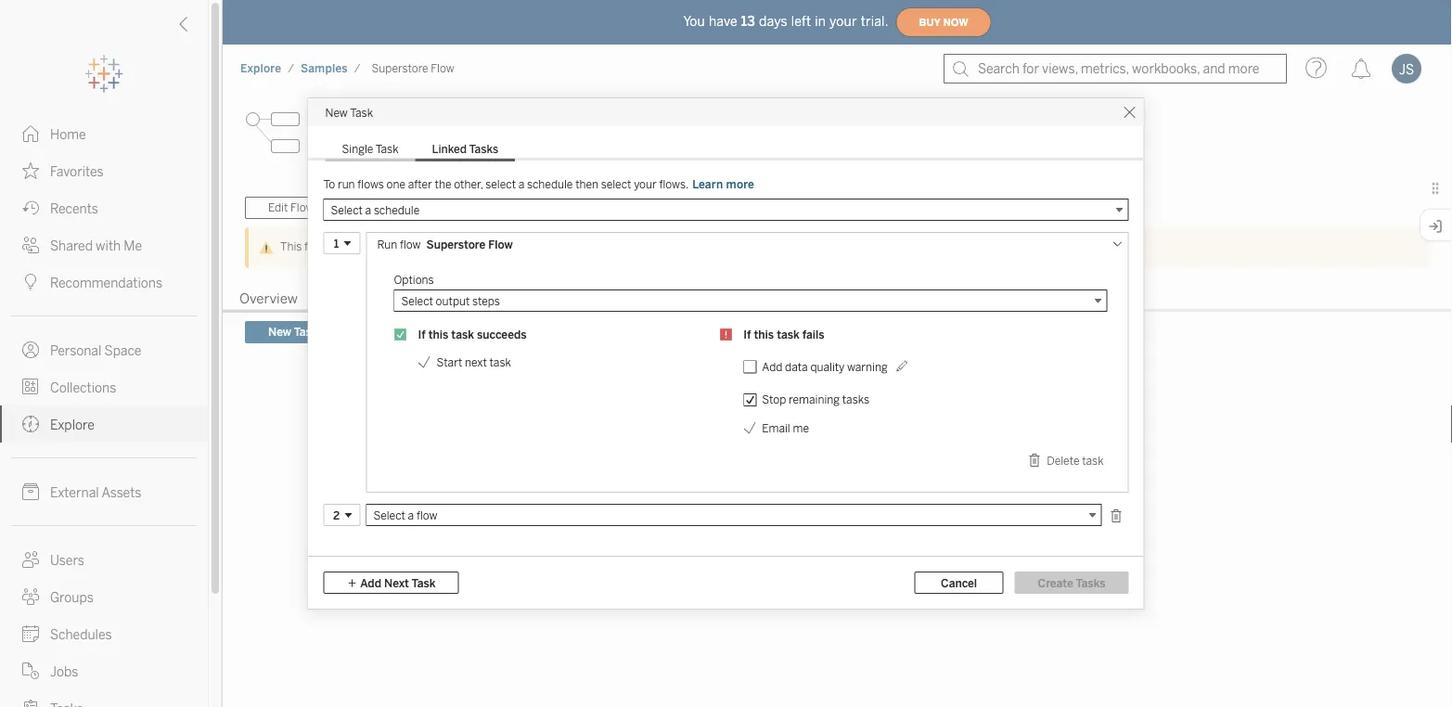 Task type: locate. For each thing, give the bounding box(es) containing it.
2 vertical spatial superstore
[[426, 238, 486, 251]]

modified oct 23, 2023, 3:08 pm
[[434, 147, 602, 161]]

flow for this flow has no scheduled tasks. create one to get started.
[[649, 534, 680, 554]]

1 horizontal spatial if
[[744, 328, 751, 341]]

flow up scheduled tasks at the top left
[[488, 238, 513, 251]]

0 horizontal spatial your
[[634, 178, 657, 191]]

start
[[437, 356, 462, 369]]

this for this flow can't be run.
[[280, 240, 302, 253]]

john smith link
[[351, 146, 411, 162]]

run
[[338, 178, 355, 191]]

task left fails
[[777, 328, 800, 341]]

add right ＋
[[360, 576, 381, 589]]

learn
[[692, 178, 723, 191]]

tasks for create tasks
[[1076, 576, 1106, 589]]

1 if from the left
[[418, 328, 426, 341]]

tasks.
[[820, 534, 865, 554]]

if down select output steps popup button
[[744, 328, 751, 341]]

delete
[[1047, 454, 1080, 467]]

select down options
[[401, 294, 433, 307]]

your left flows.
[[634, 178, 657, 191]]

1 horizontal spatial tasks
[[518, 290, 555, 307]]

task right the next
[[490, 356, 511, 369]]

1 horizontal spatial select
[[601, 178, 631, 191]]

add left data
[[762, 360, 783, 374]]

2 if from the left
[[744, 328, 751, 341]]

task up start next task
[[451, 328, 474, 341]]

smith
[[379, 147, 411, 161]]

schedule down after
[[374, 203, 420, 216]]

new task button
[[245, 321, 341, 343]]

0 horizontal spatial a
[[365, 203, 371, 216]]

flow image
[[245, 105, 301, 161]]

task right delete
[[1082, 454, 1104, 467]]

one left after
[[387, 178, 406, 191]]

superstore up options
[[426, 238, 486, 251]]

favorites
[[50, 164, 104, 179]]

collections
[[50, 380, 116, 395]]

1 vertical spatial superstore
[[312, 109, 435, 138]]

flow up ＋ add next task
[[417, 508, 438, 522]]

select for select a flow
[[374, 508, 405, 522]]

then
[[575, 178, 599, 191]]

a right 2 dropdown button
[[408, 508, 414, 522]]

your right in
[[830, 14, 857, 29]]

0 horizontal spatial /
[[288, 62, 294, 75]]

superstore right the samples "link"
[[372, 62, 428, 75]]

run for run flow superstore flow
[[377, 238, 397, 251]]

select down run
[[331, 203, 363, 216]]

tasks for linked tasks
[[469, 142, 498, 156]]

task for if this task succeeds
[[451, 328, 474, 341]]

flow for run flow superstore flow
[[400, 238, 421, 251]]

this up start
[[428, 328, 449, 341]]

new task up single
[[325, 106, 373, 119]]

run for run history
[[589, 290, 614, 307]]

with
[[96, 238, 121, 253]]

superstore
[[372, 62, 428, 75], [312, 109, 435, 138], [426, 238, 486, 251]]

2 vertical spatial a
[[408, 508, 414, 522]]

tasks
[[842, 393, 870, 406]]

this
[[428, 328, 449, 341], [754, 328, 774, 341]]

after
[[408, 178, 432, 191]]

1 horizontal spatial create
[[1038, 576, 1073, 589]]

0 horizontal spatial new
[[268, 325, 291, 339]]

users link
[[0, 541, 208, 578]]

1 horizontal spatial /
[[354, 62, 361, 75]]

1 horizontal spatial explore link
[[239, 61, 282, 76]]

/ right samples
[[354, 62, 361, 75]]

/ left the samples "link"
[[288, 62, 294, 75]]

0 vertical spatial run
[[377, 238, 397, 251]]

recents link
[[0, 189, 208, 226]]

new task
[[325, 106, 373, 119], [268, 325, 318, 339]]

select right 2 dropdown button
[[374, 508, 405, 522]]

1 horizontal spatial your
[[830, 14, 857, 29]]

superstore inside superstore flow main content
[[312, 109, 435, 138]]

2 this from the left
[[754, 328, 774, 341]]

be
[[355, 240, 368, 253]]

new up owner
[[325, 106, 348, 119]]

1 vertical spatial new
[[268, 325, 291, 339]]

superstore up single task
[[312, 109, 435, 138]]

lineage
[[697, 290, 746, 307]]

create inside 'button'
[[1038, 576, 1073, 589]]

add
[[762, 360, 783, 374], [360, 576, 381, 589]]

select output steps button
[[394, 290, 1108, 312]]

external assets
[[50, 485, 141, 500]]

flow left has
[[649, 534, 680, 554]]

a for select a flow
[[408, 508, 414, 522]]

superstore flow inside main content
[[312, 109, 491, 138]]

this left has
[[612, 534, 645, 554]]

1 horizontal spatial run
[[589, 290, 614, 307]]

select inside popup button
[[331, 203, 363, 216]]

if up enabled by default image
[[418, 328, 426, 341]]

1 vertical spatial your
[[634, 178, 657, 191]]

one inside superstore flow main content
[[923, 534, 952, 554]]

get
[[975, 534, 999, 554]]

0 horizontal spatial add
[[360, 576, 381, 589]]

0 vertical spatial superstore
[[372, 62, 428, 75]]

have
[[709, 14, 738, 29]]

this down edit flow button at the left of page
[[280, 240, 302, 253]]

assets
[[102, 485, 141, 500]]

run flow superstore flow
[[377, 238, 513, 251]]

run left the history
[[589, 290, 614, 307]]

explore for explore / samples /
[[240, 62, 281, 75]]

1 vertical spatial add
[[360, 576, 381, 589]]

run inside new task dialog
[[377, 238, 397, 251]]

a down modified oct 23, 2023, 3:08 pm
[[519, 178, 525, 191]]

if this task succeeds
[[418, 328, 527, 341]]

one left to
[[923, 534, 952, 554]]

1 horizontal spatial this
[[612, 534, 645, 554]]

0 horizontal spatial run
[[377, 238, 397, 251]]

explore link
[[239, 61, 282, 76], [0, 406, 208, 443]]

explore link left the samples "link"
[[239, 61, 282, 76]]

tasks inside tab list
[[469, 142, 498, 156]]

1 vertical spatial tasks
[[518, 290, 555, 307]]

jobs
[[50, 664, 78, 679]]

new inside button
[[268, 325, 291, 339]]

tasks inside 'button'
[[1076, 576, 1106, 589]]

oct
[[484, 147, 503, 161]]

remaining
[[789, 393, 840, 406]]

0 vertical spatial one
[[387, 178, 406, 191]]

1 vertical spatial explore
[[50, 417, 95, 432]]

task
[[451, 328, 474, 341], [777, 328, 800, 341], [490, 356, 511, 369], [1082, 454, 1104, 467]]

shared
[[50, 238, 93, 253]]

select
[[331, 203, 363, 216], [401, 294, 433, 307], [387, 325, 421, 339], [374, 508, 405, 522]]

select output steps
[[401, 294, 500, 307]]

0 vertical spatial explore link
[[239, 61, 282, 76]]

task inside superstore flow main content
[[294, 325, 318, 339]]

personal
[[50, 343, 102, 358]]

0 vertical spatial superstore flow
[[372, 62, 454, 75]]

select for select output steps
[[401, 294, 433, 307]]

tasks tab list
[[309, 137, 1144, 161]]

new task dialog
[[309, 98, 1144, 609]]

1 horizontal spatial this
[[754, 328, 774, 341]]

select left all
[[387, 325, 421, 339]]

0 horizontal spatial create
[[869, 534, 920, 554]]

2 horizontal spatial a
[[519, 178, 525, 191]]

groups link
[[0, 578, 208, 615]]

0 vertical spatial a
[[519, 178, 525, 191]]

create right tasks.
[[869, 534, 920, 554]]

a for select a schedule
[[365, 203, 371, 216]]

0 vertical spatial tasks
[[469, 142, 498, 156]]

flow
[[400, 238, 421, 251], [304, 240, 325, 253], [417, 508, 438, 522], [649, 534, 680, 554]]

flow right edit
[[290, 201, 314, 215]]

0 vertical spatial schedule
[[527, 178, 573, 191]]

explore down collections
[[50, 417, 95, 432]]

explore inside main navigation. press the up and down arrow keys to access links. element
[[50, 417, 95, 432]]

＋ add next task
[[347, 576, 436, 589]]

0 horizontal spatial new task
[[268, 325, 318, 339]]

scheduled
[[445, 290, 515, 307]]

1 vertical spatial this
[[612, 534, 645, 554]]

0 vertical spatial this
[[280, 240, 302, 253]]

0 vertical spatial new task
[[325, 106, 373, 119]]

main navigation. press the up and down arrow keys to access links. element
[[0, 115, 208, 707]]

0 horizontal spatial schedule
[[374, 203, 420, 216]]

explore
[[240, 62, 281, 75], [50, 417, 95, 432]]

if for if this task succeeds
[[418, 328, 426, 341]]

flow right run.
[[400, 238, 421, 251]]

0 horizontal spatial one
[[387, 178, 406, 191]]

edit
[[268, 201, 288, 215]]

0 horizontal spatial tasks
[[469, 142, 498, 156]]

1 select from the left
[[486, 178, 516, 191]]

run right be on the top left of the page
[[377, 238, 397, 251]]

1 vertical spatial schedule
[[374, 203, 420, 216]]

create
[[869, 534, 920, 554], [1038, 576, 1073, 589]]

can't
[[328, 240, 353, 253]]

a inside popup button
[[365, 203, 371, 216]]

2 horizontal spatial tasks
[[1076, 576, 1106, 589]]

this down select output steps popup button
[[754, 328, 774, 341]]

flow up linked tasks
[[440, 109, 491, 138]]

0 horizontal spatial if
[[418, 328, 426, 341]]

0 horizontal spatial explore
[[50, 417, 95, 432]]

1 horizontal spatial explore
[[240, 62, 281, 75]]

superstore flow
[[372, 62, 454, 75], [312, 109, 491, 138]]

new down overview
[[268, 325, 291, 339]]

1 vertical spatial superstore flow
[[312, 109, 491, 138]]

flow left 1
[[304, 240, 325, 253]]

recents
[[50, 201, 98, 216]]

tasks
[[469, 142, 498, 156], [518, 290, 555, 307], [1076, 576, 1106, 589]]

email
[[762, 422, 790, 435]]

this
[[280, 240, 302, 253], [612, 534, 645, 554]]

1 vertical spatial run
[[589, 290, 614, 307]]

schedule inside popup button
[[374, 203, 420, 216]]

new task down overview
[[268, 325, 318, 339]]

the
[[435, 178, 451, 191]]

edit flow button
[[245, 197, 337, 219]]

schedule down 2023,
[[527, 178, 573, 191]]

0 horizontal spatial select
[[486, 178, 516, 191]]

you
[[683, 14, 705, 29]]

0 vertical spatial create
[[869, 534, 920, 554]]

started.
[[1003, 534, 1063, 554]]

sub-spaces tab list
[[223, 289, 1452, 313]]

1 vertical spatial new task
[[268, 325, 318, 339]]

this for if this task succeeds
[[428, 328, 449, 341]]

1 vertical spatial create
[[1038, 576, 1073, 589]]

a down flows
[[365, 203, 371, 216]]

explore left the samples "link"
[[240, 62, 281, 75]]

1 vertical spatial a
[[365, 203, 371, 216]]

flows
[[358, 178, 384, 191]]

create down started.
[[1038, 576, 1073, 589]]

groups
[[50, 590, 93, 605]]

0 horizontal spatial this
[[280, 240, 302, 253]]

2 vertical spatial tasks
[[1076, 576, 1106, 589]]

run inside sub-spaces tab list
[[589, 290, 614, 307]]

trial.
[[861, 14, 889, 29]]

1 this from the left
[[428, 328, 449, 341]]

1 horizontal spatial new task
[[325, 106, 373, 119]]

linked tasks
[[432, 142, 498, 156]]

1 horizontal spatial a
[[408, 508, 414, 522]]

select down oct
[[486, 178, 516, 191]]

external
[[50, 485, 99, 500]]

explore link down collections
[[0, 406, 208, 443]]

3:08
[[557, 147, 581, 161]]

select a flow
[[374, 508, 438, 522]]

a inside popup button
[[408, 508, 414, 522]]

personal space
[[50, 343, 141, 358]]

tasks inside sub-spaces tab list
[[518, 290, 555, 307]]

select inside button
[[387, 325, 421, 339]]

this for this flow has no scheduled tasks. create one to get started.
[[612, 534, 645, 554]]

select right then
[[601, 178, 631, 191]]

1 horizontal spatial one
[[923, 534, 952, 554]]

1 horizontal spatial schedule
[[527, 178, 573, 191]]

1 vertical spatial one
[[923, 534, 952, 554]]

explore / samples /
[[240, 62, 361, 75]]

single
[[342, 142, 373, 156]]

1 horizontal spatial new
[[325, 106, 348, 119]]

0 vertical spatial explore
[[240, 62, 281, 75]]

0 horizontal spatial this
[[428, 328, 449, 341]]

1 horizontal spatial add
[[762, 360, 783, 374]]

0 vertical spatial new
[[325, 106, 348, 119]]

1 vertical spatial explore link
[[0, 406, 208, 443]]

now
[[943, 16, 968, 28]]



Task type: describe. For each thing, give the bounding box(es) containing it.
more
[[726, 178, 755, 191]]

personal space link
[[0, 331, 208, 368]]

cancel button
[[915, 572, 1004, 594]]

external assets link
[[0, 473, 208, 510]]

data
[[785, 360, 808, 374]]

learn more link
[[691, 177, 755, 192]]

task for start next task
[[490, 356, 511, 369]]

recommendations link
[[0, 264, 208, 301]]

in
[[815, 14, 826, 29]]

connections
[[331, 290, 412, 307]]

task inside delete task button
[[1082, 454, 1104, 467]]

one inside new task dialog
[[387, 178, 406, 191]]

navigation panel element
[[0, 56, 208, 707]]

2023,
[[524, 147, 554, 161]]

enabled by default image
[[738, 422, 762, 435]]

modified
[[434, 147, 478, 161]]

samples link
[[300, 61, 349, 76]]

history
[[617, 290, 663, 307]]

favorites link
[[0, 152, 208, 189]]

john
[[351, 147, 377, 161]]

0 vertical spatial add
[[762, 360, 783, 374]]

select for select all
[[387, 325, 421, 339]]

task inside tab list
[[376, 142, 399, 156]]

overview
[[239, 290, 298, 307]]

superstore flow main content
[[223, 93, 1452, 707]]

explore for explore
[[50, 417, 95, 432]]

new inside dialog
[[325, 106, 348, 119]]

delete task
[[1047, 454, 1104, 467]]

select all
[[387, 325, 437, 339]]

you have 13 days left in your trial.
[[683, 14, 889, 29]]

schedules link
[[0, 615, 208, 652]]

buy now
[[919, 16, 968, 28]]

1 button
[[323, 232, 361, 254]]

this flow can't be run.
[[280, 240, 391, 253]]

shared with me link
[[0, 226, 208, 264]]

buy
[[919, 16, 941, 28]]

scheduled tasks
[[445, 290, 555, 307]]

email me
[[762, 422, 809, 435]]

cancel
[[941, 576, 977, 589]]

1 / from the left
[[288, 62, 294, 75]]

collections link
[[0, 368, 208, 406]]

succeeds
[[477, 328, 527, 341]]

scheduled
[[738, 534, 817, 554]]

flow up 'linked'
[[431, 62, 454, 75]]

if for if this task fails
[[744, 328, 751, 341]]

to run flows one after the other, select a schedule then select your flows. learn more
[[323, 178, 755, 191]]

select a schedule button
[[323, 199, 1129, 221]]

create tasks
[[1038, 576, 1106, 589]]

create tasks button
[[1015, 572, 1129, 594]]

next
[[465, 356, 487, 369]]

output
[[436, 294, 470, 307]]

quality
[[810, 360, 845, 374]]

2 / from the left
[[354, 62, 361, 75]]

2 button
[[323, 504, 361, 526]]

create inside superstore flow main content
[[869, 534, 920, 554]]

enabled by default image
[[412, 356, 437, 369]]

add inside button
[[360, 576, 381, 589]]

flow inside new task dialog
[[488, 238, 513, 251]]

schedules
[[50, 627, 112, 642]]

fails
[[802, 328, 825, 341]]

0 vertical spatial your
[[830, 14, 857, 29]]

run history
[[589, 290, 663, 307]]

single task
[[342, 142, 399, 156]]

space
[[104, 343, 141, 358]]

flow inside edit flow button
[[290, 201, 314, 215]]

select a flow button
[[366, 504, 1102, 526]]

no
[[715, 534, 734, 554]]

home link
[[0, 115, 208, 152]]

flow inside popup button
[[417, 508, 438, 522]]

owner john smith
[[312, 147, 411, 161]]

jobs link
[[0, 652, 208, 689]]

tasks for scheduled tasks
[[518, 290, 555, 307]]

select for select a schedule
[[331, 203, 363, 216]]

home
[[50, 127, 86, 142]]

new task inside button
[[268, 325, 318, 339]]

new task inside dialog
[[325, 106, 373, 119]]

steps
[[472, 294, 500, 307]]

task for if this task fails
[[777, 328, 800, 341]]

flow run requirements:
the flow must have at least one output step. image
[[391, 238, 408, 252]]

edit flow
[[268, 201, 314, 215]]

delete task button
[[1025, 448, 1108, 472]]

recommendations
[[50, 275, 162, 290]]

next
[[384, 576, 409, 589]]

linked
[[432, 142, 467, 156]]

2 select from the left
[[601, 178, 631, 191]]

add data quality warning
[[762, 360, 888, 374]]

to
[[323, 178, 335, 191]]

has
[[684, 534, 711, 554]]

0 horizontal spatial explore link
[[0, 406, 208, 443]]

stop
[[762, 393, 786, 406]]

＋
[[347, 576, 358, 589]]

users
[[50, 553, 84, 568]]

flow for this flow can't be run.
[[304, 240, 325, 253]]

other,
[[454, 178, 483, 191]]

your inside new task dialog
[[634, 178, 657, 191]]

this for if this task fails
[[754, 328, 774, 341]]

me
[[124, 238, 142, 253]]

to
[[956, 534, 971, 554]]

left
[[791, 14, 811, 29]]

13
[[741, 14, 755, 29]]

2
[[333, 508, 340, 522]]

1
[[334, 236, 339, 250]]

options
[[394, 273, 434, 286]]

me
[[793, 422, 809, 435]]

flows.
[[659, 178, 689, 191]]

pm
[[584, 147, 602, 161]]

superstore flow element
[[366, 62, 460, 75]]

＋ add next task button
[[323, 572, 459, 594]]

superstore inside new task dialog
[[426, 238, 486, 251]]



Task type: vqa. For each thing, say whether or not it's contained in the screenshot.
explore link to the top
yes



